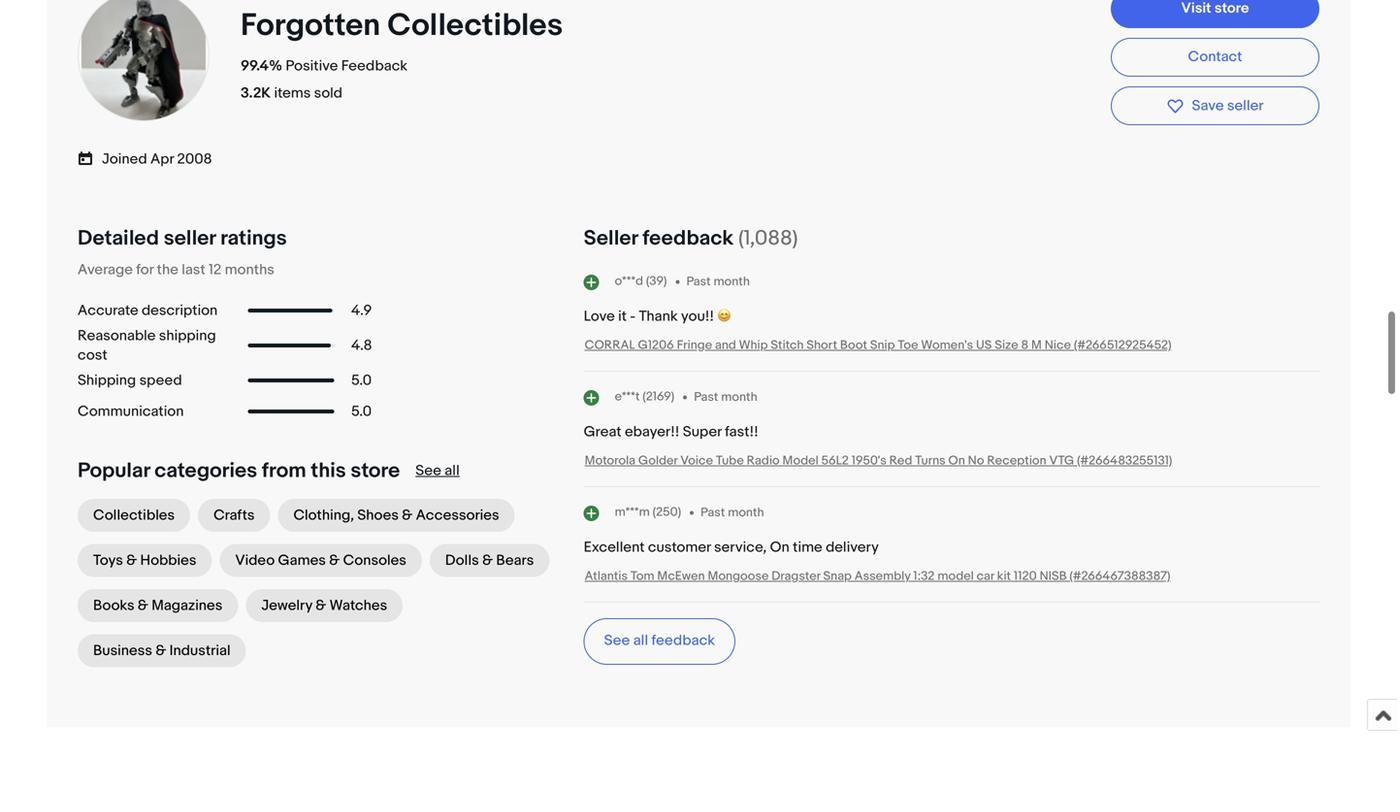 Task type: describe. For each thing, give the bounding box(es) containing it.
(#266467388387)
[[1070, 569, 1171, 584]]

average
[[78, 261, 133, 279]]

toys & hobbies link
[[78, 544, 212, 577]]

detailed
[[78, 226, 159, 251]]

corral g1206 fringe and whip stitch short boot snip toe women's us size 8 m nice (#266512925452)
[[585, 338, 1172, 353]]

seller for detailed
[[164, 226, 216, 251]]

tom
[[631, 569, 655, 584]]

reasonable
[[78, 327, 156, 345]]

month for on
[[728, 505, 765, 520]]

from
[[262, 458, 306, 484]]

shipping speed
[[78, 372, 182, 389]]

save
[[1193, 97, 1225, 114]]

& for toys & hobbies
[[126, 552, 137, 570]]

see all feedback link
[[584, 619, 736, 665]]

clothing, shoes & accessories link
[[278, 499, 515, 532]]

1 vertical spatial on
[[770, 539, 790, 556]]

past month for fast!!
[[694, 390, 758, 405]]

reasonable shipping cost
[[78, 327, 216, 364]]

& for books & magazines
[[138, 597, 148, 615]]

months
[[225, 261, 275, 279]]

accurate
[[78, 302, 138, 320]]

m***m
[[615, 505, 650, 520]]

watches
[[330, 597, 388, 615]]

consoles
[[343, 552, 407, 570]]

shoes
[[358, 507, 399, 524]]

tube
[[716, 454, 744, 469]]

last
[[182, 261, 206, 279]]

books & magazines link
[[78, 589, 238, 622]]

collectibles link
[[78, 499, 190, 532]]

toe
[[898, 338, 919, 353]]

(1,088)
[[739, 226, 798, 251]]

3.2k items sold
[[241, 84, 343, 102]]

delivery
[[826, 539, 879, 556]]

radio
[[747, 454, 780, 469]]

jewelry
[[262, 597, 313, 615]]

forgotten collectibles
[[241, 7, 563, 45]]

forgotten collectibles image
[[82, 0, 206, 123]]

excellent
[[584, 539, 645, 556]]

(250)
[[653, 505, 682, 520]]

accessories
[[416, 507, 500, 524]]

us
[[977, 338, 993, 353]]

nisb
[[1040, 569, 1067, 584]]

e***t (2169)
[[615, 389, 675, 404]]

reception
[[988, 454, 1047, 469]]

popular
[[78, 458, 150, 484]]

time
[[793, 539, 823, 556]]

excellent customer service,  on time delivery
[[584, 539, 879, 556]]

cost
[[78, 347, 107, 364]]

contact
[[1189, 48, 1243, 65]]

joined
[[102, 151, 147, 168]]

service,
[[715, 539, 767, 556]]

crafts
[[214, 507, 255, 524]]

detailed seller ratings
[[78, 226, 287, 251]]

& for business & industrial
[[156, 642, 166, 660]]

store
[[351, 458, 400, 484]]

forgotten collectibles link
[[241, 7, 570, 45]]

motorola
[[585, 454, 636, 469]]

atlantis tom mcewen mongoose dragster snap assembly 1:32 model car kit 1120 nisb (#266467388387)
[[585, 569, 1171, 584]]

dolls & bears link
[[430, 544, 550, 577]]

0 vertical spatial feedback
[[643, 226, 734, 251]]

feedback
[[341, 57, 408, 75]]

corral
[[585, 338, 636, 353]]

dragster
[[772, 569, 821, 584]]

mcewen
[[658, 569, 705, 584]]

see all link
[[416, 462, 460, 480]]

5.0 for communication
[[351, 403, 372, 421]]

games
[[278, 552, 326, 570]]

forgotten
[[241, 7, 381, 45]]

model
[[938, 569, 974, 584]]

size
[[995, 338, 1019, 353]]

-
[[630, 308, 636, 325]]

clothing, shoes & accessories
[[294, 507, 500, 524]]

all for see all
[[445, 462, 460, 480]]

industrial
[[170, 642, 231, 660]]

ratings
[[220, 226, 287, 251]]

boot
[[841, 338, 868, 353]]

4.9
[[351, 302, 372, 320]]

positive
[[286, 57, 338, 75]]

short
[[807, 338, 838, 353]]

car
[[977, 569, 995, 584]]



Task type: locate. For each thing, give the bounding box(es) containing it.
(2169)
[[643, 389, 675, 404]]

1 vertical spatial month
[[722, 390, 758, 405]]

& right jewelry
[[316, 597, 326, 615]]

0 horizontal spatial all
[[445, 462, 460, 480]]

fringe
[[677, 338, 713, 353]]

great
[[584, 423, 622, 441]]

business & industrial
[[93, 642, 231, 660]]

99.4%
[[241, 57, 283, 75]]

month up fast!!
[[722, 390, 758, 405]]

5.0 for shipping speed
[[351, 372, 372, 389]]

customer
[[648, 539, 711, 556]]

voice
[[681, 454, 714, 469]]

past month for thank
[[687, 274, 750, 289]]

all for see all feedback
[[634, 632, 649, 650]]

motorola golder voice tube radio model 56l2 1950's red turns on no reception vtg (#266483255131) link
[[585, 454, 1173, 469]]

communication
[[78, 403, 184, 421]]

and
[[715, 338, 737, 353]]

no
[[969, 454, 985, 469]]

5.0 up 'store'
[[351, 403, 372, 421]]

all down tom
[[634, 632, 649, 650]]

seller
[[584, 226, 638, 251]]

1 vertical spatial past month
[[694, 390, 758, 405]]

1 vertical spatial past
[[694, 390, 719, 405]]

1 horizontal spatial on
[[949, 454, 966, 469]]

toys
[[93, 552, 123, 570]]

video games & consoles
[[235, 552, 407, 570]]

0 horizontal spatial see
[[416, 462, 442, 480]]

toys & hobbies
[[93, 552, 197, 570]]

feedback down mcewen
[[652, 632, 716, 650]]

the
[[157, 261, 179, 279]]

collectibles
[[388, 7, 563, 45], [93, 507, 175, 524]]

2008
[[177, 151, 212, 168]]

love
[[584, 308, 615, 325]]

1:32
[[914, 569, 935, 584]]

save seller button
[[1112, 86, 1320, 125]]

& right the books
[[138, 597, 148, 615]]

sold
[[314, 84, 343, 102]]

1 vertical spatial see
[[604, 632, 630, 650]]

o***d (39)
[[615, 274, 667, 289]]

& right business
[[156, 642, 166, 660]]

for
[[136, 261, 154, 279]]

0 horizontal spatial collectibles
[[93, 507, 175, 524]]

golder
[[639, 454, 678, 469]]

& right toys
[[126, 552, 137, 570]]

3.2k
[[241, 84, 271, 102]]

whip
[[739, 338, 768, 353]]

past for fast!!
[[694, 390, 719, 405]]

nice
[[1045, 338, 1072, 353]]

1 5.0 from the top
[[351, 372, 372, 389]]

0 vertical spatial on
[[949, 454, 966, 469]]

business
[[93, 642, 152, 660]]

0 vertical spatial collectibles
[[388, 7, 563, 45]]

(39)
[[646, 274, 667, 289]]

0 vertical spatial past month
[[687, 274, 750, 289]]

atlantis
[[585, 569, 628, 584]]

seller up last
[[164, 226, 216, 251]]

dolls
[[446, 552, 479, 570]]

past up excellent customer service,  on time delivery
[[701, 505, 726, 520]]

past
[[687, 274, 711, 289], [694, 390, 719, 405], [701, 505, 726, 520]]

month up service,
[[728, 505, 765, 520]]

jewelry & watches link
[[246, 589, 403, 622]]

1 horizontal spatial see
[[604, 632, 630, 650]]

2 vertical spatial past
[[701, 505, 726, 520]]

snip
[[871, 338, 896, 353]]

books
[[93, 597, 135, 615]]

it
[[619, 308, 627, 325]]

seller for save
[[1228, 97, 1264, 114]]

& for dolls & bears
[[483, 552, 493, 570]]

corral g1206 fringe and whip stitch short boot snip toe women's us size 8 m nice (#266512925452) link
[[585, 338, 1172, 353]]

1 horizontal spatial seller
[[1228, 97, 1264, 114]]

m
[[1032, 338, 1043, 353]]

seller feedback (1,088)
[[584, 226, 798, 251]]

😊
[[718, 308, 731, 325]]

past for on
[[701, 505, 726, 520]]

1 vertical spatial seller
[[164, 226, 216, 251]]

2 5.0 from the top
[[351, 403, 372, 421]]

past month up fast!!
[[694, 390, 758, 405]]

0 vertical spatial month
[[714, 274, 750, 289]]

super
[[683, 423, 722, 441]]

8
[[1022, 338, 1029, 353]]

& right games
[[329, 552, 340, 570]]

0 vertical spatial see
[[416, 462, 442, 480]]

56l2
[[822, 454, 849, 469]]

turns
[[916, 454, 946, 469]]

5.0 down "4.8" at top left
[[351, 372, 372, 389]]

motorola golder voice tube radio model 56l2 1950's red turns on no reception vtg (#266483255131)
[[585, 454, 1173, 469]]

assembly
[[855, 569, 911, 584]]

seller right save
[[1228, 97, 1264, 114]]

accurate description
[[78, 302, 218, 320]]

& for jewelry & watches
[[316, 597, 326, 615]]

past up super
[[694, 390, 719, 405]]

1 vertical spatial feedback
[[652, 632, 716, 650]]

past up you!!
[[687, 274, 711, 289]]

video games & consoles link
[[220, 544, 422, 577]]

see right 'store'
[[416, 462, 442, 480]]

1 horizontal spatial collectibles
[[388, 7, 563, 45]]

seller inside button
[[1228, 97, 1264, 114]]

all
[[445, 462, 460, 480], [634, 632, 649, 650]]

(#266483255131)
[[1078, 454, 1173, 469]]

0 vertical spatial past
[[687, 274, 711, 289]]

see down atlantis
[[604, 632, 630, 650]]

business & industrial link
[[78, 635, 246, 668]]

all up accessories
[[445, 462, 460, 480]]

see for see all feedback
[[604, 632, 630, 650]]

shipping
[[159, 327, 216, 345]]

on left no
[[949, 454, 966, 469]]

past month for on
[[701, 505, 765, 520]]

past for thank
[[687, 274, 711, 289]]

see all
[[416, 462, 460, 480]]

love it - thank you!! 😊
[[584, 308, 731, 325]]

feedback up (39)
[[643, 226, 734, 251]]

atlantis tom mcewen mongoose dragster snap assembly 1:32 model car kit 1120 nisb (#266467388387) link
[[585, 569, 1171, 584]]

e***t
[[615, 389, 640, 404]]

0 vertical spatial all
[[445, 462, 460, 480]]

1950's
[[852, 454, 887, 469]]

thank
[[639, 308, 678, 325]]

past month up excellent customer service,  on time delivery
[[701, 505, 765, 520]]

m***m (250)
[[615, 505, 682, 520]]

o***d
[[615, 274, 644, 289]]

bears
[[496, 552, 534, 570]]

2 vertical spatial month
[[728, 505, 765, 520]]

fast!!
[[725, 423, 759, 441]]

video
[[235, 552, 275, 570]]

1 vertical spatial collectibles
[[93, 507, 175, 524]]

past month up 😊
[[687, 274, 750, 289]]

shipping
[[78, 372, 136, 389]]

1 horizontal spatial all
[[634, 632, 649, 650]]

you!!
[[682, 308, 715, 325]]

month for fast!!
[[722, 390, 758, 405]]

speed
[[139, 372, 182, 389]]

jewelry & watches
[[262, 597, 388, 615]]

1 vertical spatial 5.0
[[351, 403, 372, 421]]

1 vertical spatial all
[[634, 632, 649, 650]]

0 horizontal spatial seller
[[164, 226, 216, 251]]

see
[[416, 462, 442, 480], [604, 632, 630, 650]]

see for see all
[[416, 462, 442, 480]]

month up 😊
[[714, 274, 750, 289]]

& right dolls
[[483, 552, 493, 570]]

kit
[[998, 569, 1012, 584]]

2 vertical spatial past month
[[701, 505, 765, 520]]

0 vertical spatial seller
[[1228, 97, 1264, 114]]

vtg
[[1050, 454, 1075, 469]]

& right shoes
[[402, 507, 413, 524]]

on left time
[[770, 539, 790, 556]]

0 vertical spatial 5.0
[[351, 372, 372, 389]]

0 horizontal spatial on
[[770, 539, 790, 556]]

women's
[[922, 338, 974, 353]]

(#266512925452)
[[1075, 338, 1172, 353]]

text__icon wrapper image
[[78, 148, 102, 167]]

magazines
[[152, 597, 223, 615]]

month for thank
[[714, 274, 750, 289]]

ebayer!!
[[625, 423, 680, 441]]

feedback
[[643, 226, 734, 251], [652, 632, 716, 650]]



Task type: vqa. For each thing, say whether or not it's contained in the screenshot.
Snip
yes



